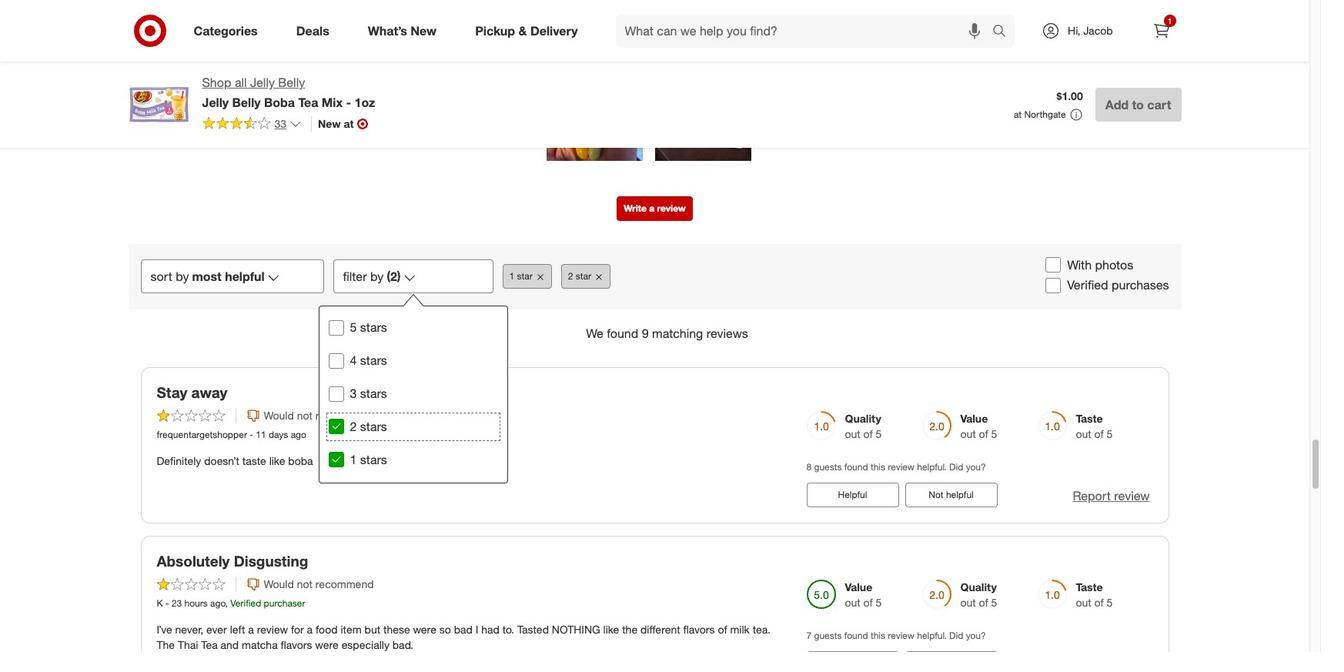 Task type: vqa. For each thing, say whether or not it's contained in the screenshot.
frequentargetshopper - 11 days ago's the -
yes



Task type: locate. For each thing, give the bounding box(es) containing it.
found right 7 on the bottom right of page
[[845, 630, 869, 641]]

1 right 1 stars 'checkbox'
[[350, 452, 357, 467]]

1oz
[[355, 95, 375, 110]]

0 vertical spatial did
[[950, 461, 964, 473]]

1 vertical spatial recommend
[[316, 578, 374, 591]]

2 horizontal spatial a
[[650, 202, 655, 214]]

star left 2 star
[[517, 271, 533, 282]]

1 recommend from the top
[[316, 409, 374, 422]]

would not recommend
[[264, 409, 374, 422], [264, 578, 374, 591]]

like
[[269, 454, 285, 468], [604, 623, 620, 636]]

1 left 2 star
[[510, 271, 515, 282]]

jacob
[[1084, 24, 1114, 37]]

helpful
[[225, 269, 265, 285], [947, 489, 974, 501]]

1 horizontal spatial by
[[371, 269, 384, 285]]

ago for hours
[[210, 598, 225, 609]]

- right "k"
[[166, 598, 169, 609]]

stars for 3 stars
[[360, 386, 387, 401]]

flavors down for
[[281, 638, 312, 652]]

1 horizontal spatial value out of 5
[[961, 412, 998, 441]]

helpful right the not
[[947, 489, 974, 501]]

stars right 4
[[360, 353, 387, 368]]

0 vertical spatial recommend
[[316, 409, 374, 422]]

not for absolutely disgusting
[[297, 578, 313, 591]]

you? for 7 guests found this review helpful. did you?
[[966, 630, 987, 641]]

2 by from the left
[[371, 269, 384, 285]]

1 vertical spatial found
[[845, 461, 869, 473]]

0 horizontal spatial new
[[318, 117, 341, 130]]

not helpful button
[[906, 483, 998, 508]]

guests
[[815, 461, 842, 473], [815, 630, 842, 641]]

4
[[350, 353, 357, 368]]

and
[[221, 638, 239, 652]]

0 horizontal spatial flavors
[[281, 638, 312, 652]]

helpful.
[[918, 461, 947, 473], [918, 630, 947, 641]]

k - 23 hours ago , verified purchaser
[[157, 598, 305, 609]]

1 horizontal spatial jelly
[[250, 75, 275, 90]]

1 vertical spatial quality out of 5
[[961, 581, 998, 609]]

1 vertical spatial belly
[[232, 95, 261, 110]]

0 horizontal spatial value out of 5
[[845, 581, 882, 609]]

1 did from the top
[[950, 461, 964, 473]]

star right 1 star button
[[576, 271, 592, 282]]

0 vertical spatial 1
[[1168, 16, 1173, 25]]

cart
[[1148, 97, 1172, 112]]

sort by most helpful
[[151, 269, 265, 285]]

1 horizontal spatial new
[[411, 23, 437, 38]]

purchases
[[1112, 278, 1170, 293]]

star
[[517, 271, 533, 282], [576, 271, 592, 282]]

2 horizontal spatial 1
[[1168, 16, 1173, 25]]

0 vertical spatial ago
[[291, 429, 307, 441]]

1 vertical spatial 1
[[510, 271, 515, 282]]

33 link
[[202, 116, 302, 134]]

not left '2 stars' option
[[297, 409, 313, 422]]

2 would not recommend from the top
[[264, 578, 374, 591]]

1 guests from the top
[[815, 461, 842, 473]]

tea
[[298, 95, 318, 110], [201, 638, 218, 652]]

0 vertical spatial would
[[264, 409, 294, 422]]

1 star from the left
[[517, 271, 533, 282]]

0 vertical spatial guests
[[815, 461, 842, 473]]

0 vertical spatial -
[[346, 95, 351, 110]]

3 stars from the top
[[360, 386, 387, 401]]

sort
[[151, 269, 172, 285]]

1 vertical spatial did
[[950, 630, 964, 641]]

5
[[350, 320, 357, 335], [876, 427, 882, 441], [992, 427, 998, 441], [1107, 427, 1113, 441], [876, 596, 882, 609], [992, 596, 998, 609], [1107, 596, 1113, 609]]

0 horizontal spatial belly
[[232, 95, 261, 110]]

1 horizontal spatial helpful
[[947, 489, 974, 501]]

1 stars checkbox
[[329, 452, 344, 468]]

ago right hours
[[210, 598, 225, 609]]

stars for 1 stars
[[360, 452, 387, 467]]

0 horizontal spatial were
[[315, 638, 339, 652]]

1
[[1168, 16, 1173, 25], [510, 271, 515, 282], [350, 452, 357, 467]]

1 vertical spatial helpful
[[947, 489, 974, 501]]

add to cart button
[[1096, 88, 1182, 122]]

verified
[[1068, 278, 1109, 293], [230, 598, 261, 609]]

stars up the '1 stars'
[[360, 419, 387, 434]]

value out of 5 up 7 guests found this review helpful. did you?
[[845, 581, 882, 609]]

guests right 7 on the bottom right of page
[[815, 630, 842, 641]]

2 right 1 star button
[[568, 271, 573, 282]]

33
[[275, 117, 287, 130]]

stars up 4 stars
[[360, 320, 387, 335]]

by for filter by
[[371, 269, 384, 285]]

0 horizontal spatial 2
[[350, 419, 357, 434]]

would
[[264, 409, 294, 422], [264, 578, 294, 591]]

1 vertical spatial flavors
[[281, 638, 312, 652]]

recommend for away
[[316, 409, 374, 422]]

0 vertical spatial helpful.
[[918, 461, 947, 473]]

1 vertical spatial ago
[[210, 598, 225, 609]]

new
[[411, 23, 437, 38], [318, 117, 341, 130]]

boba
[[288, 454, 313, 468]]

by right sort
[[176, 269, 189, 285]]

1 vertical spatial 2
[[350, 419, 357, 434]]

0 vertical spatial value
[[961, 412, 989, 425]]

i've
[[157, 623, 172, 636]]

review inside report review button
[[1115, 488, 1150, 504]]

star for 2 star
[[576, 271, 592, 282]]

this
[[871, 461, 886, 473], [871, 630, 886, 641]]

not
[[297, 409, 313, 422], [297, 578, 313, 591]]

food
[[316, 623, 338, 636]]

stars for 2 stars
[[360, 419, 387, 434]]

would up days
[[264, 409, 294, 422]]

value
[[961, 412, 989, 425], [845, 581, 873, 594]]

0 vertical spatial you?
[[966, 461, 987, 473]]

absolutely
[[157, 552, 230, 570]]

value out of 5 up not helpful
[[961, 412, 998, 441]]

2 right '2 stars' option
[[350, 419, 357, 434]]

1 vertical spatial taste out of 5
[[1077, 581, 1113, 609]]

1 horizontal spatial like
[[604, 623, 620, 636]]

hours
[[185, 598, 208, 609]]

2 stars checkbox
[[329, 419, 344, 435]]

1 by from the left
[[176, 269, 189, 285]]

ago for days
[[291, 429, 307, 441]]

would not recommend down 3 stars checkbox
[[264, 409, 374, 422]]

2 star
[[568, 271, 592, 282]]

0 horizontal spatial like
[[269, 454, 285, 468]]

0 vertical spatial would not recommend
[[264, 409, 374, 422]]

0 vertical spatial tea
[[298, 95, 318, 110]]

would for stay away
[[264, 409, 294, 422]]

0 horizontal spatial a
[[248, 623, 254, 636]]

ago
[[291, 429, 307, 441], [210, 598, 225, 609]]

like inside i've never, ever left a review for a food item but these were so bad i had to. tasted nothing like the different flavors of milk tea. the thai tea and matcha flavors were especially bad.
[[604, 623, 620, 636]]

2 vertical spatial found
[[845, 630, 869, 641]]

- left 11
[[250, 429, 253, 441]]

2 would from the top
[[264, 578, 294, 591]]

2 taste out of 5 from the top
[[1077, 581, 1113, 609]]

0 vertical spatial were
[[413, 623, 437, 636]]

jelly right all
[[250, 75, 275, 90]]

1 vertical spatial like
[[604, 623, 620, 636]]

1 for 1 star
[[510, 271, 515, 282]]

jelly down shop
[[202, 95, 229, 110]]

definitely doesn't taste like boba
[[157, 454, 313, 468]]

0 vertical spatial helpful
[[225, 269, 265, 285]]

report review button
[[1073, 488, 1150, 505]]

1 vertical spatial you?
[[966, 630, 987, 641]]

1 horizontal spatial were
[[413, 623, 437, 636]]

- left 1oz
[[346, 95, 351, 110]]

would for absolutely disgusting
[[264, 578, 294, 591]]

0 horizontal spatial quality out of 5
[[845, 412, 882, 441]]

1 inside 1 star button
[[510, 271, 515, 282]]

taste for disgusting
[[1077, 581, 1103, 594]]

5 stars
[[350, 320, 387, 335]]

a right for
[[307, 623, 313, 636]]

1 horizontal spatial star
[[576, 271, 592, 282]]

found left the 9
[[607, 326, 639, 341]]

but
[[365, 623, 381, 636]]

of inside i've never, ever left a review for a food item but these were so bad i had to. tasted nothing like the different flavors of milk tea. the thai tea and matcha flavors were especially bad.
[[718, 623, 728, 636]]

2 star from the left
[[576, 271, 592, 282]]

0 vertical spatial taste
[[1077, 412, 1103, 425]]

1 vertical spatial jelly
[[202, 95, 229, 110]]

at left northgate
[[1014, 109, 1022, 120]]

2 not from the top
[[297, 578, 313, 591]]

4 stars from the top
[[360, 419, 387, 434]]

found
[[607, 326, 639, 341], [845, 461, 869, 473], [845, 630, 869, 641]]

verified down 'with'
[[1068, 278, 1109, 293]]

shop all jelly belly jelly belly boba tea mix - 1oz
[[202, 75, 375, 110]]

value out of 5
[[961, 412, 998, 441], [845, 581, 882, 609]]

1 you? from the top
[[966, 461, 987, 473]]

1 taste out of 5 from the top
[[1077, 412, 1113, 441]]

recommend up item
[[316, 578, 374, 591]]

0 horizontal spatial value
[[845, 581, 873, 594]]

1 star
[[510, 271, 533, 282]]

guests right 8 on the right bottom of the page
[[815, 461, 842, 473]]

1 stars from the top
[[360, 320, 387, 335]]

0 horizontal spatial by
[[176, 269, 189, 285]]

2 vertical spatial -
[[166, 598, 169, 609]]

stars right 3
[[360, 386, 387, 401]]

1 inside "1" "link"
[[1168, 16, 1173, 25]]

taste out of 5
[[1077, 412, 1113, 441], [1077, 581, 1113, 609]]

filter by (2)
[[343, 269, 401, 285]]

all
[[235, 75, 247, 90]]

found up helpful
[[845, 461, 869, 473]]

1 horizontal spatial 1
[[510, 271, 515, 282]]

this right 7 on the bottom right of page
[[871, 630, 886, 641]]

4 stars
[[350, 353, 387, 368]]

taste out of 5 for absolutely disgusting
[[1077, 581, 1113, 609]]

boba
[[264, 95, 295, 110]]

by for sort by
[[176, 269, 189, 285]]

2 you? from the top
[[966, 630, 987, 641]]

0 horizontal spatial ago
[[210, 598, 225, 609]]

new right what's
[[411, 23, 437, 38]]

2 vertical spatial taste
[[1077, 581, 1103, 594]]

0 vertical spatial 2
[[568, 271, 573, 282]]

2 recommend from the top
[[316, 578, 374, 591]]

like left boba in the left bottom of the page
[[269, 454, 285, 468]]

1 horizontal spatial quality
[[961, 581, 997, 594]]

so
[[440, 623, 451, 636]]

belly up boba
[[278, 75, 305, 90]]

review inside write a review button
[[657, 202, 686, 214]]

1 not from the top
[[297, 409, 313, 422]]

0 horizontal spatial -
[[166, 598, 169, 609]]

1 horizontal spatial belly
[[278, 75, 305, 90]]

this up helpful button
[[871, 461, 886, 473]]

belly down all
[[232, 95, 261, 110]]

you? for 8 guests found this review helpful. did you?
[[966, 461, 987, 473]]

1 horizontal spatial -
[[250, 429, 253, 441]]

a right "write"
[[650, 202, 655, 214]]

mix
[[322, 95, 343, 110]]

1 vertical spatial would
[[264, 578, 294, 591]]

0 vertical spatial quality
[[845, 412, 882, 425]]

guest review image 2 of 2, zoom in image
[[655, 64, 751, 161]]

2 vertical spatial 1
[[350, 452, 357, 467]]

1 vertical spatial tea
[[201, 638, 218, 652]]

stars for 4 stars
[[360, 353, 387, 368]]

stars down "2 stars"
[[360, 452, 387, 467]]

0 vertical spatial found
[[607, 326, 639, 341]]

tea down the 'ever'
[[201, 638, 218, 652]]

helpful. for 8 guests found this review helpful. did you?
[[918, 461, 947, 473]]

7 guests found this review helpful. did you?
[[807, 630, 987, 641]]

categories link
[[181, 14, 277, 48]]

0 vertical spatial belly
[[278, 75, 305, 90]]

1 horizontal spatial quality out of 5
[[961, 581, 998, 609]]

0 vertical spatial new
[[411, 23, 437, 38]]

ago right days
[[291, 429, 307, 441]]

like left the
[[604, 623, 620, 636]]

2 guests from the top
[[815, 630, 842, 641]]

1 link
[[1145, 14, 1179, 48]]

new down mix
[[318, 117, 341, 130]]

1 horizontal spatial tea
[[298, 95, 318, 110]]

k
[[157, 598, 163, 609]]

left
[[230, 623, 245, 636]]

1 would from the top
[[264, 409, 294, 422]]

what's new link
[[355, 14, 456, 48]]

1 vertical spatial quality
[[961, 581, 997, 594]]

these
[[384, 623, 410, 636]]

1 vertical spatial guests
[[815, 630, 842, 641]]

2 helpful. from the top
[[918, 630, 947, 641]]

especially
[[342, 638, 390, 652]]

recommend down 3 stars checkbox
[[316, 409, 374, 422]]

flavors
[[684, 623, 715, 636], [281, 638, 312, 652]]

matching
[[652, 326, 704, 341]]

would not recommend up purchaser
[[264, 578, 374, 591]]

1 horizontal spatial ago
[[291, 429, 307, 441]]

2 did from the top
[[950, 630, 964, 641]]

you?
[[966, 461, 987, 473], [966, 630, 987, 641]]

2 inside button
[[568, 271, 573, 282]]

5 stars from the top
[[360, 452, 387, 467]]

stars for 5 stars
[[360, 320, 387, 335]]

2 horizontal spatial -
[[346, 95, 351, 110]]

a inside button
[[650, 202, 655, 214]]

would up purchaser
[[264, 578, 294, 591]]

1 vertical spatial verified
[[230, 598, 261, 609]]

0 horizontal spatial 1
[[350, 452, 357, 467]]

23
[[172, 598, 182, 609]]

were left so
[[413, 623, 437, 636]]

1 would not recommend from the top
[[264, 409, 374, 422]]

1 vertical spatial this
[[871, 630, 886, 641]]

0 vertical spatial flavors
[[684, 623, 715, 636]]

1 horizontal spatial 2
[[568, 271, 573, 282]]

we found 9 matching reviews
[[586, 326, 749, 341]]

1 horizontal spatial a
[[307, 623, 313, 636]]

not up purchaser
[[297, 578, 313, 591]]

a right left
[[248, 623, 254, 636]]

taste
[[1077, 412, 1103, 425], [242, 454, 266, 468], [1077, 581, 1103, 594]]

2 this from the top
[[871, 630, 886, 641]]

1 this from the top
[[871, 461, 886, 473]]

stars
[[360, 320, 387, 335], [360, 353, 387, 368], [360, 386, 387, 401], [360, 419, 387, 434], [360, 452, 387, 467]]

by left (2)
[[371, 269, 384, 285]]

2 stars from the top
[[360, 353, 387, 368]]

0 vertical spatial like
[[269, 454, 285, 468]]

1 vertical spatial -
[[250, 429, 253, 441]]

0 vertical spatial this
[[871, 461, 886, 473]]

1 right jacob
[[1168, 16, 1173, 25]]

0 horizontal spatial tea
[[201, 638, 218, 652]]

2 for 2 star
[[568, 271, 573, 282]]

0 vertical spatial not
[[297, 409, 313, 422]]

1 stars
[[350, 452, 387, 467]]

0 vertical spatial taste out of 5
[[1077, 412, 1113, 441]]

11
[[256, 429, 266, 441]]

at down shop all jelly belly jelly belly boba tea mix - 1oz
[[344, 117, 354, 130]]

1 vertical spatial new
[[318, 117, 341, 130]]

helpful. for 7 guests found this review helpful. did you?
[[918, 630, 947, 641]]

1 helpful. from the top
[[918, 461, 947, 473]]

9
[[642, 326, 649, 341]]

helpful right most
[[225, 269, 265, 285]]

flavors right different
[[684, 623, 715, 636]]

images
[[657, 28, 708, 45]]

1 horizontal spatial verified
[[1068, 278, 1109, 293]]

1 vertical spatial were
[[315, 638, 339, 652]]

verified right the ,
[[230, 598, 261, 609]]

tea left mix
[[298, 95, 318, 110]]

were down the food at the bottom of the page
[[315, 638, 339, 652]]

review
[[603, 28, 653, 45]]



Task type: describe. For each thing, give the bounding box(es) containing it.
tasted
[[518, 623, 549, 636]]

stay
[[157, 384, 187, 401]]

$1.00
[[1057, 89, 1084, 103]]

0 vertical spatial jelly
[[250, 75, 275, 90]]

tea inside shop all jelly belly jelly belly boba tea mix - 1oz
[[298, 95, 318, 110]]

stay away
[[157, 384, 228, 401]]

1 horizontal spatial at
[[1014, 109, 1022, 120]]

had
[[482, 623, 500, 636]]

definitely
[[157, 454, 201, 468]]

this for 7
[[871, 630, 886, 641]]

frequentargetshopper - 11 days ago
[[157, 429, 307, 441]]

5 stars checkbox
[[329, 320, 344, 336]]

0 horizontal spatial helpful
[[225, 269, 265, 285]]

&
[[519, 23, 527, 38]]

hi,
[[1068, 24, 1081, 37]]

write
[[624, 202, 647, 214]]

this for 8
[[871, 461, 886, 473]]

at northgate
[[1014, 109, 1067, 120]]

doesn't
[[204, 454, 240, 468]]

item
[[341, 623, 362, 636]]

reviews
[[707, 326, 749, 341]]

- for k - 23 hours ago , verified purchaser
[[166, 598, 169, 609]]

frequentargetshopper
[[157, 429, 247, 441]]

4 stars checkbox
[[329, 353, 344, 369]]

2 stars
[[350, 419, 387, 434]]

most
[[192, 269, 222, 285]]

1 vertical spatial value out of 5
[[845, 581, 882, 609]]

to.
[[503, 623, 515, 636]]

2 for 2 stars
[[350, 419, 357, 434]]

report review
[[1073, 488, 1150, 504]]

did for 8 guests found this review helpful. did you?
[[950, 461, 964, 473]]

verified purchases
[[1068, 278, 1170, 293]]

would not recommend for absolutely disgusting
[[264, 578, 374, 591]]

guests for 8
[[815, 461, 842, 473]]

delivery
[[531, 23, 578, 38]]

never,
[[175, 623, 203, 636]]

taste for away
[[1077, 412, 1103, 425]]

1 star button
[[503, 265, 552, 289]]

pickup & delivery
[[475, 23, 578, 38]]

thai
[[178, 638, 198, 652]]

search
[[986, 24, 1023, 40]]

did for 7 guests found this review helpful. did you?
[[950, 630, 964, 641]]

1 horizontal spatial value
[[961, 412, 989, 425]]

what's new
[[368, 23, 437, 38]]

report
[[1073, 488, 1112, 504]]

write a review button
[[617, 196, 693, 221]]

(2)
[[387, 269, 401, 285]]

image of jelly belly boba tea mix - 1oz image
[[128, 74, 190, 136]]

would not recommend for stay away
[[264, 409, 374, 422]]

write a review
[[624, 202, 686, 214]]

add
[[1106, 97, 1129, 112]]

3 stars checkbox
[[329, 386, 344, 402]]

we
[[586, 326, 604, 341]]

7
[[807, 630, 812, 641]]

what's
[[368, 23, 407, 38]]

tea.
[[753, 623, 771, 636]]

star for 1 star
[[517, 271, 533, 282]]

nothing
[[552, 623, 601, 636]]

recommend for disgusting
[[316, 578, 374, 591]]

0 vertical spatial value out of 5
[[961, 412, 998, 441]]

guest review image 1 of 2, zoom in image
[[547, 64, 643, 161]]

pickup
[[475, 23, 515, 38]]

the
[[623, 623, 638, 636]]

bad
[[454, 623, 473, 636]]

8
[[807, 461, 812, 473]]

0 vertical spatial quality out of 5
[[845, 412, 882, 441]]

- for frequentargetshopper - 11 days ago
[[250, 429, 253, 441]]

not for stay away
[[297, 409, 313, 422]]

i've never, ever left a review for a food item but these were so bad i had to. tasted nothing like the different flavors of milk tea. the thai tea and matcha flavors were especially bad.
[[157, 623, 771, 652]]

search button
[[986, 14, 1023, 51]]

0 horizontal spatial verified
[[230, 598, 261, 609]]

With photos checkbox
[[1046, 257, 1062, 273]]

1 for 1
[[1168, 16, 1173, 25]]

absolutely disgusting
[[157, 552, 308, 570]]

found for 7
[[845, 630, 869, 641]]

helpful
[[839, 489, 868, 501]]

milk
[[731, 623, 750, 636]]

1 vertical spatial taste
[[242, 454, 266, 468]]

days
[[269, 429, 288, 441]]

different
[[641, 623, 681, 636]]

3
[[350, 386, 357, 401]]

review images
[[603, 28, 708, 45]]

photos
[[1096, 257, 1134, 272]]

with photos
[[1068, 257, 1134, 272]]

categories
[[194, 23, 258, 38]]

purchaser
[[264, 598, 305, 609]]

northgate
[[1025, 109, 1067, 120]]

1 horizontal spatial flavors
[[684, 623, 715, 636]]

matcha
[[242, 638, 278, 652]]

deals
[[296, 23, 330, 38]]

Verified purchases checkbox
[[1046, 278, 1062, 293]]

not
[[929, 489, 944, 501]]

not helpful
[[929, 489, 974, 501]]

0 horizontal spatial at
[[344, 117, 354, 130]]

to
[[1133, 97, 1145, 112]]

- inside shop all jelly belly jelly belly boba tea mix - 1oz
[[346, 95, 351, 110]]

guests for 7
[[815, 630, 842, 641]]

deals link
[[283, 14, 349, 48]]

the
[[157, 638, 175, 652]]

8 guests found this review helpful. did you?
[[807, 461, 987, 473]]

disgusting
[[234, 552, 308, 570]]

found for 8
[[845, 461, 869, 473]]

tea inside i've never, ever left a review for a food item but these were so bad i had to. tasted nothing like the different flavors of milk tea. the thai tea and matcha flavors were especially bad.
[[201, 638, 218, 652]]

pickup & delivery link
[[462, 14, 597, 48]]

0 vertical spatial verified
[[1068, 278, 1109, 293]]

0 horizontal spatial quality
[[845, 412, 882, 425]]

2 star button
[[561, 265, 611, 289]]

1 for 1 stars
[[350, 452, 357, 467]]

taste out of 5 for stay away
[[1077, 412, 1113, 441]]

What can we help you find? suggestions appear below search field
[[616, 14, 997, 48]]

review inside i've never, ever left a review for a food item but these were so bad i had to. tasted nothing like the different flavors of milk tea. the thai tea and matcha flavors were especially bad.
[[257, 623, 288, 636]]

with
[[1068, 257, 1092, 272]]

3 stars
[[350, 386, 387, 401]]

0 horizontal spatial jelly
[[202, 95, 229, 110]]

away
[[191, 384, 228, 401]]

helpful inside button
[[947, 489, 974, 501]]



